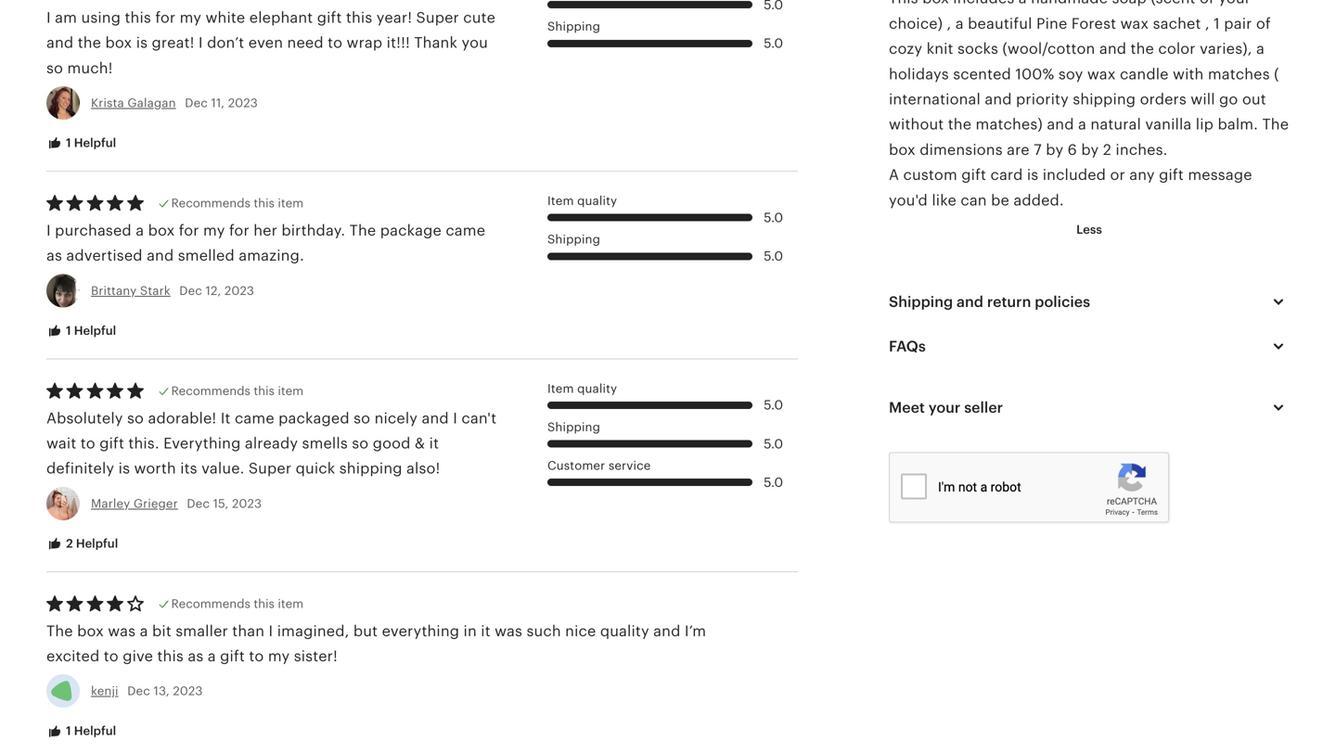 Task type: locate. For each thing, give the bounding box(es) containing it.
shipping and return policies
[[889, 294, 1091, 311]]

2023 right the "13,"
[[173, 685, 203, 699]]

so left nicely
[[354, 410, 371, 427]]

smaller
[[176, 623, 228, 640]]

0 horizontal spatial super
[[249, 461, 292, 477]]

1 down the advertised
[[66, 324, 71, 338]]

super down already
[[249, 461, 292, 477]]

1 vertical spatial item
[[548, 382, 574, 396]]

is left great!
[[136, 34, 148, 51]]

0 vertical spatial came
[[446, 222, 486, 239]]

for up smelled
[[179, 222, 199, 239]]

varies),
[[1200, 41, 1253, 57]]

dec left 12,
[[179, 284, 202, 298]]

of right pair
[[1257, 15, 1272, 32]]

the inside 'this box includes a handmade soap (scent of your choice) , a beautiful pine forest wax sachet , 1 pair of cozy knit socks (wool/cotton and the color varies), a holidays scented 100% soy wax candle with matches ( international and priority shipping orders will go out without the matches) and a natural vanilla lip balm. the box dimensions are 7 by 6 by 2 inches. a custom gift card is included or any gift message you'd like can be added.'
[[1263, 116, 1289, 133]]

0 horizontal spatial of
[[1200, 0, 1215, 7]]

my inside the box was a bit smaller than i imagined, but everything in it was such nice quality and i'm excited to give this as a gift to my sister!
[[268, 648, 290, 665]]

and up matches)
[[985, 91, 1012, 108]]

your inside dropdown button
[[929, 400, 961, 416]]

matches)
[[976, 116, 1043, 133]]

1 helpful for box
[[63, 725, 116, 739]]

for inside i am using this for my white elephant gift this year! super cute and the box is great! i don't even need to wrap it!!! thank you so much!
[[155, 9, 176, 26]]

the inside i am using this for my white elephant gift this year! super cute and the box is great! i don't even need to wrap it!!! thank you so much!
[[78, 34, 101, 51]]

2
[[1103, 141, 1112, 158], [66, 537, 73, 551]]

kenji link
[[91, 685, 118, 699]]

1 item from the top
[[278, 196, 304, 210]]

1 vertical spatial 2
[[66, 537, 73, 551]]

2 1 helpful from the top
[[63, 324, 116, 338]]

recommends up "smaller" at bottom left
[[171, 597, 251, 611]]

gift inside absolutely so adorable! it came packaged so nicely and i can't wait to gift this. everything already smells so good & it definitely is worth its value. super quick shipping also!
[[100, 435, 124, 452]]

shipping inside dropdown button
[[889, 294, 953, 311]]

2 helpful button
[[32, 527, 132, 562]]

item up birthday.
[[278, 196, 304, 210]]

shipping down good
[[339, 461, 403, 477]]

1 for krista galagan dec 11, 2023
[[66, 136, 71, 150]]

i'm
[[685, 623, 707, 640]]

less
[[1077, 223, 1103, 237]]

message
[[1188, 167, 1253, 183]]

3 recommends this item from the top
[[171, 597, 304, 611]]

wax right soy
[[1088, 66, 1116, 82]]

advertised
[[66, 248, 143, 264]]

and down am
[[46, 34, 74, 51]]

1 horizontal spatial it
[[481, 623, 491, 640]]

quality for i purchased a box for my for her birthday. the package came as advertised and smelled amazing.
[[577, 194, 617, 208]]

recommends for for
[[171, 196, 251, 210]]

0 horizontal spatial the
[[78, 34, 101, 51]]

1 vertical spatial the
[[350, 222, 376, 239]]

box inside i purchased a box for my for her birthday. the package came as advertised and smelled amazing.
[[148, 222, 175, 239]]

helpful down marley
[[76, 537, 118, 551]]

good
[[373, 435, 411, 452]]

3 recommends from the top
[[171, 597, 251, 611]]

2 horizontal spatial my
[[268, 648, 290, 665]]

this.
[[128, 435, 159, 452]]

1 horizontal spatial the
[[350, 222, 376, 239]]

2 inside button
[[66, 537, 73, 551]]

recommends this item for my
[[171, 196, 304, 210]]

shipping for brittany stark dec 12, 2023
[[548, 233, 601, 247]]

this up wrap
[[346, 9, 373, 26]]

much!
[[67, 60, 113, 76]]

0 vertical spatial my
[[180, 9, 202, 26]]

my up great!
[[180, 9, 202, 26]]

by
[[1046, 141, 1064, 158], [1082, 141, 1099, 158]]

1 helpful down the brittany
[[63, 324, 116, 338]]

is left worth
[[118, 461, 130, 477]]

recommends this item
[[171, 196, 304, 210], [171, 384, 304, 398], [171, 597, 304, 611]]

i inside i purchased a box for my for her birthday. the package came as advertised and smelled amazing.
[[46, 222, 51, 239]]

recommends up smelled
[[171, 196, 251, 210]]

2 vertical spatial recommends
[[171, 597, 251, 611]]

gift up need on the left top of page
[[317, 9, 342, 26]]

dec left the 11,
[[185, 96, 208, 110]]

0 vertical spatial as
[[46, 248, 62, 264]]

quality inside the box was a bit smaller than i imagined, but everything in it was such nice quality and i'm excited to give this as a gift to my sister!
[[600, 623, 650, 640]]

is inside 'this box includes a handmade soap (scent of your choice) , a beautiful pine forest wax sachet , 1 pair of cozy knit socks (wool/cotton and the color varies), a holidays scented 100% soy wax candle with matches ( international and priority shipping orders will go out without the matches) and a natural vanilla lip balm. the box dimensions are 7 by 6 by 2 inches. a custom gift card is included or any gift message you'd like can be added.'
[[1027, 167, 1039, 183]]

the left the package
[[350, 222, 376, 239]]

to inside absolutely so adorable! it came packaged so nicely and i can't wait to gift this. everything already smells so good & it definitely is worth its value. super quick shipping also!
[[81, 435, 95, 452]]

this
[[125, 9, 151, 26], [346, 9, 373, 26], [254, 196, 275, 210], [254, 384, 275, 398], [254, 597, 275, 611], [157, 648, 184, 665]]

quality for absolutely so adorable! it came packaged so nicely and i can't wait to gift this. everything already smells so good & it definitely is worth its value. super quick shipping also!
[[577, 382, 617, 396]]

2 item from the top
[[278, 384, 304, 398]]

0 horizontal spatial was
[[108, 623, 136, 640]]

was up give
[[108, 623, 136, 640]]

box down using
[[105, 34, 132, 51]]

dec left the "13,"
[[127, 685, 150, 699]]

dec for 11,
[[185, 96, 208, 110]]

choice)
[[889, 15, 943, 32]]

to down absolutely
[[81, 435, 95, 452]]

1 vertical spatial of
[[1257, 15, 1272, 32]]

0 horizontal spatial is
[[118, 461, 130, 477]]

1 horizontal spatial of
[[1257, 15, 1272, 32]]

as down purchased
[[46, 248, 62, 264]]

3 1 helpful button from the top
[[32, 715, 130, 749]]

1 horizontal spatial as
[[188, 648, 204, 665]]

1 horizontal spatial for
[[179, 222, 199, 239]]

brittany
[[91, 284, 137, 298]]

0 vertical spatial 1 helpful button
[[32, 126, 130, 161]]

for left her
[[229, 222, 250, 239]]

1 vertical spatial recommends this item
[[171, 384, 304, 398]]

return
[[988, 294, 1032, 311]]

2 horizontal spatial the
[[1263, 116, 1289, 133]]

6
[[1068, 141, 1078, 158]]

the down out
[[1263, 116, 1289, 133]]

item quality for absolutely so adorable! it came packaged so nicely and i can't wait to gift this. everything already smells so good & it definitely is worth its value. super quick shipping also!
[[548, 382, 617, 396]]

1 inside 'this box includes a handmade soap (scent of your choice) , a beautiful pine forest wax sachet , 1 pair of cozy knit socks (wool/cotton and the color varies), a holidays scented 100% soy wax candle with matches ( international and priority shipping orders will go out without the matches) and a natural vanilla lip balm. the box dimensions are 7 by 6 by 2 inches. a custom gift card is included or any gift message you'd like can be added.'
[[1214, 15, 1221, 32]]

0 vertical spatial the
[[1263, 116, 1289, 133]]

box up a
[[889, 141, 916, 158]]

scented
[[953, 66, 1012, 82]]

1 vertical spatial your
[[929, 400, 961, 416]]

0 horizontal spatial the
[[46, 623, 73, 640]]

can't
[[462, 410, 497, 427]]

1 horizontal spatial super
[[416, 9, 459, 26]]

0 horizontal spatial by
[[1046, 141, 1064, 158]]

your right meet
[[929, 400, 961, 416]]

2 vertical spatial the
[[46, 623, 73, 640]]

international
[[889, 91, 981, 108]]

everything
[[163, 435, 241, 452]]

2023 right the 11,
[[228, 96, 258, 110]]

1 recommends this item from the top
[[171, 196, 304, 210]]

2023 for brittany stark dec 12, 2023
[[225, 284, 254, 298]]

2 inside 'this box includes a handmade soap (scent of your choice) , a beautiful pine forest wax sachet , 1 pair of cozy knit socks (wool/cotton and the color varies), a holidays scented 100% soy wax candle with matches ( international and priority shipping orders will go out without the matches) and a natural vanilla lip balm. the box dimensions are 7 by 6 by 2 inches. a custom gift card is included or any gift message you'd like can be added.'
[[1103, 141, 1112, 158]]

1 horizontal spatial came
[[446, 222, 486, 239]]

recommends this item up her
[[171, 196, 304, 210]]

3 item from the top
[[278, 597, 304, 611]]

a up matches
[[1257, 41, 1265, 57]]

of
[[1200, 0, 1215, 7], [1257, 15, 1272, 32]]

my inside i am using this for my white elephant gift this year! super cute and the box is great! i don't even need to wrap it!!! thank you so much!
[[180, 9, 202, 26]]

and left return
[[957, 294, 984, 311]]

helpful inside button
[[76, 537, 118, 551]]

2 vertical spatial is
[[118, 461, 130, 477]]

as inside i purchased a box for my for her birthday. the package came as advertised and smelled amazing.
[[46, 248, 62, 264]]

to left wrap
[[328, 34, 343, 51]]

lip
[[1196, 116, 1214, 133]]

1 vertical spatial super
[[249, 461, 292, 477]]

3 1 helpful from the top
[[63, 725, 116, 739]]

super inside absolutely so adorable! it came packaged so nicely and i can't wait to gift this. everything already smells so good & it definitely is worth its value. super quick shipping also!
[[249, 461, 292, 477]]

shipping
[[1073, 91, 1136, 108], [339, 461, 403, 477]]

by right 7
[[1046, 141, 1064, 158]]

of right (scent
[[1200, 0, 1215, 7]]

meet your seller button
[[873, 386, 1307, 430]]

and left i'm
[[654, 623, 681, 640]]

and up 6
[[1047, 116, 1075, 133]]

helpful down kenji link
[[74, 725, 116, 739]]

the up much!
[[78, 34, 101, 51]]

added.
[[1014, 192, 1065, 209]]

1 vertical spatial 1 helpful button
[[32, 314, 130, 349]]

0 vertical spatial 1 helpful
[[63, 136, 116, 150]]

2 horizontal spatial the
[[1131, 41, 1155, 57]]

came right the package
[[446, 222, 486, 239]]

recommends this item for packaged
[[171, 384, 304, 398]]

1 helpful button down kenji
[[32, 715, 130, 749]]

0 vertical spatial item quality
[[548, 194, 617, 208]]

1 helpful down krista
[[63, 136, 116, 150]]

2 vertical spatial item
[[278, 597, 304, 611]]

recommends this item for smaller
[[171, 597, 304, 611]]

thank
[[414, 34, 458, 51]]

i right than
[[269, 623, 273, 640]]

0 horizontal spatial wax
[[1088, 66, 1116, 82]]

0 horizontal spatial ,
[[947, 15, 952, 32]]

the inside i purchased a box for my for her birthday. the package came as advertised and smelled amazing.
[[350, 222, 376, 239]]

i inside absolutely so adorable! it came packaged so nicely and i can't wait to gift this. everything already smells so good & it definitely is worth its value. super quick shipping also!
[[453, 410, 458, 427]]

0 horizontal spatial shipping
[[339, 461, 403, 477]]

1 horizontal spatial is
[[136, 34, 148, 51]]

2 recommends from the top
[[171, 384, 251, 398]]

my up smelled
[[203, 222, 225, 239]]

1 horizontal spatial the
[[948, 116, 972, 133]]

1 vertical spatial item
[[278, 384, 304, 398]]

purchased
[[55, 222, 132, 239]]

1 was from the left
[[108, 623, 136, 640]]

1 vertical spatial quality
[[577, 382, 617, 396]]

1 vertical spatial as
[[188, 648, 204, 665]]

0 vertical spatial item
[[548, 194, 574, 208]]

0 vertical spatial wax
[[1121, 15, 1149, 32]]

already
[[245, 435, 298, 452]]

0 horizontal spatial as
[[46, 248, 62, 264]]

2 down definitely
[[66, 537, 73, 551]]

1 helpful for purchased
[[63, 324, 116, 338]]

give
[[123, 648, 153, 665]]

2 vertical spatial recommends this item
[[171, 597, 304, 611]]

krista galagan link
[[91, 96, 176, 110]]

gift left this.
[[100, 435, 124, 452]]

shipping up 'natural'
[[1073, 91, 1136, 108]]

to
[[328, 34, 343, 51], [81, 435, 95, 452], [104, 648, 119, 665], [249, 648, 264, 665]]

1 horizontal spatial was
[[495, 623, 523, 640]]

recommends this item up than
[[171, 597, 304, 611]]

matches
[[1208, 66, 1271, 82]]

1 vertical spatial is
[[1027, 167, 1039, 183]]

the box was a bit smaller than i imagined, but everything in it was such nice quality and i'm excited to give this as a gift to my sister!
[[46, 623, 707, 665]]

1 left pair
[[1214, 15, 1221, 32]]

kenji
[[91, 685, 118, 699]]

the up dimensions
[[948, 116, 972, 133]]

and inside absolutely so adorable! it came packaged so nicely and i can't wait to gift this. everything already smells so good & it definitely is worth its value. super quick shipping also!
[[422, 410, 449, 427]]

1 helpful button for box
[[32, 715, 130, 749]]

as
[[46, 248, 62, 264], [188, 648, 204, 665]]

1 horizontal spatial your
[[1219, 0, 1251, 7]]

box up excited
[[77, 623, 104, 640]]

but
[[354, 623, 378, 640]]

0 horizontal spatial for
[[155, 9, 176, 26]]

2 horizontal spatial is
[[1027, 167, 1039, 183]]

faqs
[[889, 339, 926, 355]]

and up stark in the top left of the page
[[147, 248, 174, 264]]

recommends up the it
[[171, 384, 251, 398]]

gift inside i am using this for my white elephant gift this year! super cute and the box is great! i don't even need to wrap it!!! thank you so much!
[[317, 9, 342, 26]]

(scent
[[1151, 0, 1196, 7]]

a up beautiful
[[1019, 0, 1027, 7]]

by right 6
[[1082, 141, 1099, 158]]

gift right any
[[1159, 167, 1184, 183]]

gift inside the box was a bit smaller than i imagined, but everything in it was such nice quality and i'm excited to give this as a gift to my sister!
[[220, 648, 245, 665]]

1 helpful button down the brittany
[[32, 314, 130, 349]]

my inside i purchased a box for my for her birthday. the package came as advertised and smelled amazing.
[[203, 222, 225, 239]]

so up this.
[[127, 410, 144, 427]]

white
[[206, 9, 245, 26]]

0 horizontal spatial came
[[235, 410, 275, 427]]

1 horizontal spatial wax
[[1121, 15, 1149, 32]]

gift
[[317, 9, 342, 26], [962, 167, 987, 183], [1159, 167, 1184, 183], [100, 435, 124, 452], [220, 648, 245, 665]]

knit
[[927, 41, 954, 57]]

0 horizontal spatial your
[[929, 400, 961, 416]]

0 vertical spatial 2
[[1103, 141, 1112, 158]]

0 vertical spatial recommends
[[171, 196, 251, 210]]

this inside the box was a bit smaller than i imagined, but everything in it was such nice quality and i'm excited to give this as a gift to my sister!
[[157, 648, 184, 665]]

it right the &
[[429, 435, 439, 452]]

0 vertical spatial is
[[136, 34, 148, 51]]

1 down much!
[[66, 136, 71, 150]]

holidays
[[889, 66, 949, 82]]

i left purchased
[[46, 222, 51, 239]]

it right in
[[481, 623, 491, 640]]

6 5.0 from the top
[[764, 475, 784, 490]]

recommends this item up the it
[[171, 384, 304, 398]]

0 vertical spatial super
[[416, 9, 459, 26]]

0 vertical spatial item
[[278, 196, 304, 210]]

super up thank
[[416, 9, 459, 26]]

1 horizontal spatial 2
[[1103, 141, 1112, 158]]

card
[[991, 167, 1023, 183]]

it
[[429, 435, 439, 452], [481, 623, 491, 640]]

so left much!
[[46, 60, 63, 76]]

1 vertical spatial 1 helpful
[[63, 324, 116, 338]]

the inside the box was a bit smaller than i imagined, but everything in it was such nice quality and i'm excited to give this as a gift to my sister!
[[46, 623, 73, 640]]

amazing.
[[239, 248, 304, 264]]

wax down soap
[[1121, 15, 1149, 32]]

2023 right 12,
[[225, 284, 254, 298]]

1 1 helpful button from the top
[[32, 126, 130, 161]]

2 vertical spatial 1 helpful button
[[32, 715, 130, 749]]

recommends
[[171, 196, 251, 210], [171, 384, 251, 398], [171, 597, 251, 611]]

item for i purchased a box for my for her birthday. the package came as advertised and smelled amazing.
[[548, 194, 574, 208]]

, right sachet
[[1206, 15, 1210, 32]]

helpful down the brittany
[[74, 324, 116, 338]]

came right the it
[[235, 410, 275, 427]]

2 item from the top
[[548, 382, 574, 396]]

0 horizontal spatial it
[[429, 435, 439, 452]]

3 5.0 from the top
[[764, 249, 784, 264]]

also!
[[407, 461, 440, 477]]

2 vertical spatial my
[[268, 648, 290, 665]]

0 vertical spatial shipping
[[1073, 91, 1136, 108]]

1 vertical spatial it
[[481, 623, 491, 640]]

1 horizontal spatial by
[[1082, 141, 1099, 158]]

birthday.
[[282, 222, 346, 239]]

box up stark in the top left of the page
[[148, 222, 175, 239]]

0 horizontal spatial 2
[[66, 537, 73, 551]]

1 recommends from the top
[[171, 196, 251, 210]]

with
[[1173, 66, 1204, 82]]

2 vertical spatial 1 helpful
[[63, 725, 116, 739]]

0 vertical spatial quality
[[577, 194, 617, 208]]

bit
[[152, 623, 172, 640]]

1 vertical spatial item quality
[[548, 382, 617, 396]]

0 vertical spatial it
[[429, 435, 439, 452]]

my left sister!
[[268, 648, 290, 665]]

dec
[[185, 96, 208, 110], [179, 284, 202, 298], [187, 497, 210, 511], [127, 685, 150, 699]]

0 horizontal spatial my
[[180, 9, 202, 26]]

2 1 helpful button from the top
[[32, 314, 130, 349]]

recommends for came
[[171, 384, 251, 398]]

1 item from the top
[[548, 194, 574, 208]]

1 item quality from the top
[[548, 194, 617, 208]]

item quality
[[548, 194, 617, 208], [548, 382, 617, 396]]

priority
[[1016, 91, 1069, 108]]

came
[[446, 222, 486, 239], [235, 410, 275, 427]]

0 vertical spatial your
[[1219, 0, 1251, 7]]

2023 for marley grieger dec 15, 2023
[[232, 497, 262, 511]]

i left can't
[[453, 410, 458, 427]]

is
[[136, 34, 148, 51], [1027, 167, 1039, 183], [118, 461, 130, 477]]

dec left 15,
[[187, 497, 210, 511]]

1 vertical spatial shipping
[[339, 461, 403, 477]]

quick
[[296, 461, 335, 477]]

for up great!
[[155, 9, 176, 26]]

1 vertical spatial recommends
[[171, 384, 251, 398]]

2 vertical spatial quality
[[600, 623, 650, 640]]

12,
[[206, 284, 221, 298]]

1 horizontal spatial my
[[203, 222, 225, 239]]

i left the don't
[[199, 34, 203, 51]]

the up excited
[[46, 623, 73, 640]]

helpful for so
[[76, 537, 118, 551]]

, up knit
[[947, 15, 952, 32]]

1 horizontal spatial shipping
[[1073, 91, 1136, 108]]

smelled
[[178, 248, 235, 264]]

2 item quality from the top
[[548, 382, 617, 396]]

marley grieger link
[[91, 497, 178, 511]]

package
[[380, 222, 442, 239]]

1 vertical spatial my
[[203, 222, 225, 239]]

1 horizontal spatial ,
[[1206, 15, 1210, 32]]

1 down excited
[[66, 725, 71, 739]]

is down 7
[[1027, 167, 1039, 183]]

as down "smaller" at bottom left
[[188, 648, 204, 665]]

gift down than
[[220, 648, 245, 665]]

and up the &
[[422, 410, 449, 427]]

adorable!
[[148, 410, 217, 427]]

everything
[[382, 623, 460, 640]]

4 5.0 from the top
[[764, 398, 784, 413]]

1 vertical spatial came
[[235, 410, 275, 427]]

2 down 'natural'
[[1103, 141, 1112, 158]]

0 vertical spatial recommends this item
[[171, 196, 304, 210]]

2 recommends this item from the top
[[171, 384, 304, 398]]



Task type: vqa. For each thing, say whether or not it's contained in the screenshot.
4th d from the right
no



Task type: describe. For each thing, give the bounding box(es) containing it.
to inside i am using this for my white elephant gift this year! super cute and the box is great! i don't even need to wrap it!!! thank you so much!
[[328, 34, 343, 51]]

a down "smaller" at bottom left
[[208, 648, 216, 665]]

faqs button
[[873, 325, 1307, 369]]

item for for
[[278, 196, 304, 210]]

soap
[[1113, 0, 1147, 7]]

out
[[1243, 91, 1267, 108]]

super inside i am using this for my white elephant gift this year! super cute and the box is great! i don't even need to wrap it!!! thank you so much!
[[416, 9, 459, 26]]

to down than
[[249, 648, 264, 665]]

1 5.0 from the top
[[764, 36, 784, 51]]

a left 'natural'
[[1079, 116, 1087, 133]]

a left bit
[[140, 623, 148, 640]]

wrap
[[347, 34, 383, 51]]

krista
[[91, 96, 124, 110]]

2 was from the left
[[495, 623, 523, 640]]

and inside i purchased a box for my for her birthday. the package came as advertised and smelled amazing.
[[147, 248, 174, 264]]

i inside the box was a bit smaller than i imagined, but everything in it was such nice quality and i'm excited to give this as a gift to my sister!
[[269, 623, 273, 640]]

1 , from the left
[[947, 15, 952, 32]]

policies
[[1035, 294, 1091, 311]]

1 helpful button for purchased
[[32, 314, 130, 349]]

1 vertical spatial wax
[[1088, 66, 1116, 82]]

socks
[[958, 41, 999, 57]]

a inside i purchased a box for my for her birthday. the package came as advertised and smelled amazing.
[[136, 222, 144, 239]]

such
[[527, 623, 561, 640]]

less button
[[1063, 213, 1117, 247]]

came inside i purchased a box for my for her birthday. the package came as advertised and smelled amazing.
[[446, 222, 486, 239]]

meet your seller
[[889, 400, 1004, 416]]

cute
[[463, 9, 496, 26]]

customer
[[548, 459, 605, 473]]

so inside i am using this for my white elephant gift this year! super cute and the box is great! i don't even need to wrap it!!! thank you so much!
[[46, 60, 63, 76]]

for for this
[[155, 9, 176, 26]]

inches.
[[1116, 141, 1168, 158]]

item quality for i purchased a box for my for her birthday. the package came as advertised and smelled amazing.
[[548, 194, 617, 208]]

item for so
[[278, 384, 304, 398]]

dec for 15,
[[187, 497, 210, 511]]

item for absolutely so adorable! it came packaged so nicely and i can't wait to gift this. everything already smells so good & it definitely is worth its value. super quick shipping also!
[[548, 382, 574, 396]]

my for white
[[180, 9, 202, 26]]

shipping for marley grieger dec 15, 2023
[[548, 421, 601, 434]]

this right using
[[125, 9, 151, 26]]

even
[[249, 34, 283, 51]]

candle
[[1120, 66, 1169, 82]]

this up than
[[254, 597, 275, 611]]

galagan
[[128, 96, 176, 110]]

pair
[[1225, 15, 1253, 32]]

2 horizontal spatial for
[[229, 222, 250, 239]]

color
[[1159, 41, 1196, 57]]

handmade
[[1031, 0, 1108, 7]]

this up already
[[254, 384, 275, 398]]

wait
[[46, 435, 76, 452]]

is inside i am using this for my white elephant gift this year! super cute and the box is great! i don't even need to wrap it!!! thank you so much!
[[136, 34, 148, 51]]

packaged
[[279, 410, 350, 427]]

&
[[415, 435, 425, 452]]

dec for 12,
[[179, 284, 202, 298]]

be
[[991, 192, 1010, 209]]

1 by from the left
[[1046, 141, 1064, 158]]

this up her
[[254, 196, 275, 210]]

great!
[[152, 34, 195, 51]]

includes
[[954, 0, 1015, 7]]

box up choice)
[[923, 0, 950, 7]]

box inside i am using this for my white elephant gift this year! super cute and the box is great! i don't even need to wrap it!!! thank you so much!
[[105, 34, 132, 51]]

to left give
[[104, 648, 119, 665]]

and down forest
[[1100, 41, 1127, 57]]

it inside the box was a bit smaller than i imagined, but everything in it was such nice quality and i'm excited to give this as a gift to my sister!
[[481, 623, 491, 640]]

worth
[[134, 461, 176, 477]]

natural
[[1091, 116, 1142, 133]]

a up socks
[[956, 15, 964, 32]]

krista galagan dec 11, 2023
[[91, 96, 258, 110]]

customer service
[[548, 459, 651, 473]]

its
[[180, 461, 197, 477]]

for for box
[[179, 222, 199, 239]]

it inside absolutely so adorable! it came packaged so nicely and i can't wait to gift this. everything already smells so good & it definitely is worth its value. super quick shipping also!
[[429, 435, 439, 452]]

using
[[81, 9, 121, 26]]

2 , from the left
[[1206, 15, 1210, 32]]

1 for kenji dec 13, 2023
[[66, 725, 71, 739]]

balm.
[[1218, 116, 1259, 133]]

11,
[[211, 96, 225, 110]]

this box includes a handmade soap (scent of your choice) , a beautiful pine forest wax sachet , 1 pair of cozy knit socks (wool/cotton and the color varies), a holidays scented 100% soy wax candle with matches ( international and priority shipping orders will go out without the matches) and a natural vanilla lip balm. the box dimensions are 7 by 6 by 2 inches. a custom gift card is included or any gift message you'd like can be added.
[[889, 0, 1289, 209]]

you'd
[[889, 192, 928, 209]]

it!!!
[[387, 34, 410, 51]]

15,
[[213, 497, 229, 511]]

as inside the box was a bit smaller than i imagined, but everything in it was such nice quality and i'm excited to give this as a gift to my sister!
[[188, 648, 204, 665]]

shipping inside 'this box includes a handmade soap (scent of your choice) , a beautiful pine forest wax sachet , 1 pair of cozy knit socks (wool/cotton and the color varies), a holidays scented 100% soy wax candle with matches ( international and priority shipping orders will go out without the matches) and a natural vanilla lip balm. the box dimensions are 7 by 6 by 2 inches. a custom gift card is included or any gift message you'd like can be added.'
[[1073, 91, 1136, 108]]

helpful for box
[[74, 725, 116, 739]]

are
[[1007, 141, 1030, 158]]

vanilla
[[1146, 116, 1192, 133]]

box inside the box was a bit smaller than i imagined, but everything in it was such nice quality and i'm excited to give this as a gift to my sister!
[[77, 623, 104, 640]]

custom
[[904, 167, 958, 183]]

value.
[[202, 461, 245, 477]]

(
[[1275, 66, 1280, 82]]

came inside absolutely so adorable! it came packaged so nicely and i can't wait to gift this. everything already smells so good & it definitely is worth its value. super quick shipping also!
[[235, 410, 275, 427]]

1 for brittany stark dec 12, 2023
[[66, 324, 71, 338]]

2 by from the left
[[1082, 141, 1099, 158]]

don't
[[207, 34, 244, 51]]

like
[[932, 192, 957, 209]]

absolutely so adorable! it came packaged so nicely and i can't wait to gift this. everything already smells so good & it definitely is worth its value. super quick shipping also!
[[46, 410, 497, 477]]

helpful for purchased
[[74, 324, 116, 338]]

elephant
[[249, 9, 313, 26]]

or
[[1111, 167, 1126, 183]]

i left am
[[46, 9, 51, 26]]

year!
[[377, 9, 412, 26]]

helpful down krista
[[74, 136, 116, 150]]

nice
[[565, 623, 596, 640]]

5 5.0 from the top
[[764, 437, 784, 451]]

will
[[1191, 91, 1216, 108]]

grieger
[[133, 497, 178, 511]]

your inside 'this box includes a handmade soap (scent of your choice) , a beautiful pine forest wax sachet , 1 pair of cozy knit socks (wool/cotton and the color varies), a holidays scented 100% soy wax candle with matches ( international and priority shipping orders will go out without the matches) and a natural vanilla lip balm. the box dimensions are 7 by 6 by 2 inches. a custom gift card is included or any gift message you'd like can be added.'
[[1219, 0, 1251, 7]]

shipping inside absolutely so adorable! it came packaged so nicely and i can't wait to gift this. everything already smells so good & it definitely is worth its value. super quick shipping also!
[[339, 461, 403, 477]]

is inside absolutely so adorable! it came packaged so nicely and i can't wait to gift this. everything already smells so good & it definitely is worth its value. super quick shipping also!
[[118, 461, 130, 477]]

in
[[464, 623, 477, 640]]

go
[[1220, 91, 1239, 108]]

(wool/cotton
[[1003, 41, 1096, 57]]

and inside the box was a bit smaller than i imagined, but everything in it was such nice quality and i'm excited to give this as a gift to my sister!
[[654, 623, 681, 640]]

2 helpful
[[63, 537, 118, 551]]

imagined,
[[277, 623, 349, 640]]

shipping for krista galagan dec 11, 2023
[[548, 20, 601, 34]]

gift up 'can'
[[962, 167, 987, 183]]

can
[[961, 192, 987, 209]]

and inside dropdown button
[[957, 294, 984, 311]]

brittany stark link
[[91, 284, 171, 298]]

1 1 helpful from the top
[[63, 136, 116, 150]]

included
[[1043, 167, 1107, 183]]

you
[[462, 34, 488, 51]]

kenji dec 13, 2023
[[91, 685, 203, 699]]

pine
[[1037, 15, 1068, 32]]

marley
[[91, 497, 130, 511]]

it
[[221, 410, 231, 427]]

seller
[[965, 400, 1004, 416]]

meet
[[889, 400, 925, 416]]

soy
[[1059, 66, 1084, 82]]

i am using this for my white elephant gift this year! super cute and the box is great! i don't even need to wrap it!!! thank you so much!
[[46, 9, 496, 76]]

sachet
[[1153, 15, 1202, 32]]

brittany stark dec 12, 2023
[[91, 284, 254, 298]]

0 vertical spatial of
[[1200, 0, 1215, 7]]

forest
[[1072, 15, 1117, 32]]

cozy
[[889, 41, 923, 57]]

item for than
[[278, 597, 304, 611]]

so left good
[[352, 435, 369, 452]]

2023 for krista galagan dec 11, 2023
[[228, 96, 258, 110]]

i purchased a box for my for her birthday. the package came as advertised and smelled amazing.
[[46, 222, 486, 264]]

recommends for bit
[[171, 597, 251, 611]]

absolutely
[[46, 410, 123, 427]]

and inside i am using this for my white elephant gift this year! super cute and the box is great! i don't even need to wrap it!!! thank you so much!
[[46, 34, 74, 51]]

2 5.0 from the top
[[764, 210, 784, 225]]

my for for
[[203, 222, 225, 239]]

excited
[[46, 648, 100, 665]]



